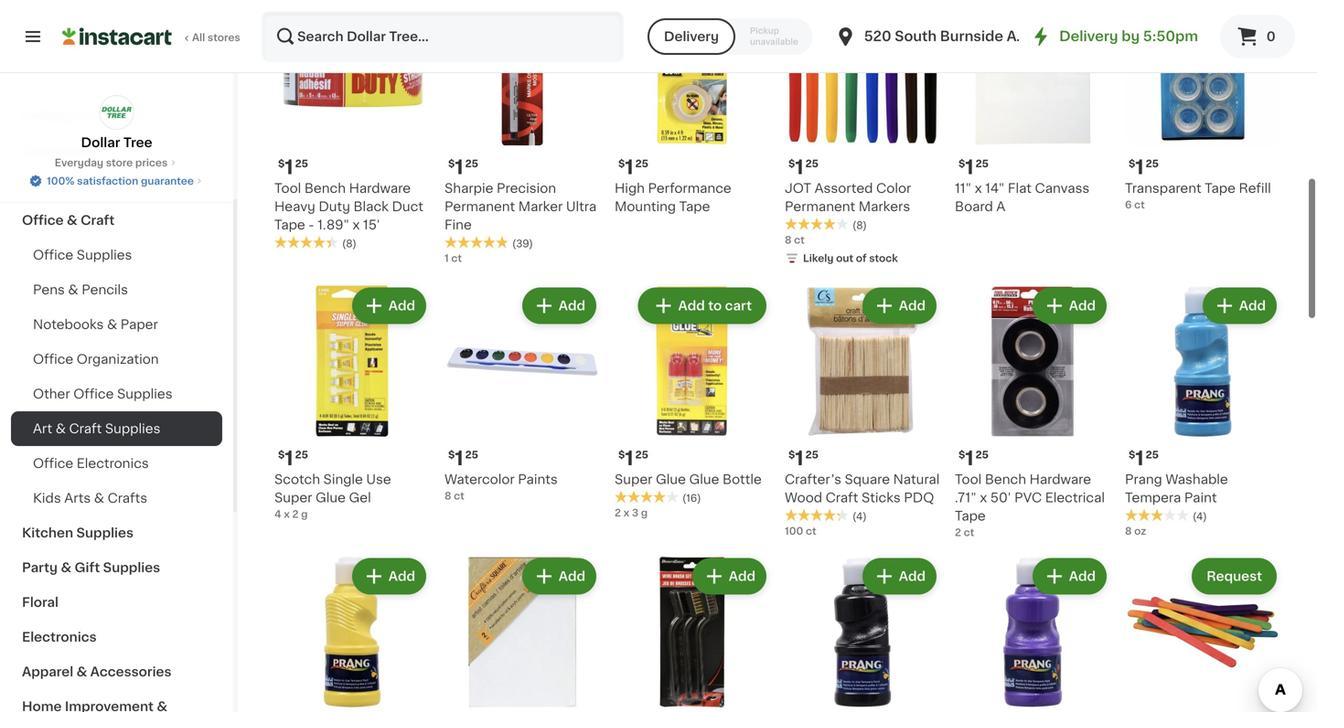 Task type: locate. For each thing, give the bounding box(es) containing it.
1 up 11"
[[965, 158, 974, 177]]

1 up heavy
[[285, 158, 293, 177]]

1 for 11" x 14" flat canvass board a
[[965, 158, 974, 177]]

$ 1 25 up scotch
[[278, 449, 308, 468]]

25 up prang
[[1146, 450, 1159, 460]]

1 vertical spatial craft
[[69, 423, 102, 435]]

tool up heavy
[[274, 182, 301, 195]]

electronics
[[77, 457, 149, 470], [22, 631, 97, 644]]

pvc
[[1015, 492, 1042, 505]]

$ 1 25 up the jot
[[789, 158, 819, 177]]

tape left refill
[[1205, 182, 1236, 195]]

baby
[[22, 179, 56, 192]]

bench up 50'
[[985, 473, 1026, 486]]

1 (4) from the left
[[853, 512, 867, 522]]

$ 1 25 up prang
[[1129, 449, 1159, 468]]

all
[[192, 32, 205, 43]]

1 permanent from the left
[[445, 200, 515, 213]]

100% satisfaction guarantee
[[47, 176, 194, 186]]

pens
[[33, 284, 65, 296]]

& right pens
[[68, 284, 78, 296]]

$ 1 25 up heavy
[[278, 158, 308, 177]]

delivery by 5:50pm
[[1060, 30, 1198, 43]]

jot
[[785, 182, 811, 195]]

0 horizontal spatial delivery
[[664, 30, 719, 43]]

office up the other
[[33, 353, 73, 366]]

25 up 14"
[[976, 159, 989, 169]]

permanent down the jot
[[785, 200, 856, 213]]

& right apparel
[[76, 666, 87, 679]]

1 vertical spatial bench
[[985, 473, 1026, 486]]

g
[[641, 508, 648, 518], [301, 510, 308, 520]]

$ for scotch single use super glue gel
[[278, 450, 285, 460]]

$ up high
[[618, 159, 625, 169]]

likely out of stock
[[803, 253, 898, 263]]

office & craft link
[[11, 203, 222, 238]]

hardware up electrical
[[1030, 473, 1091, 486]]

electrical
[[1045, 492, 1105, 505]]

0 vertical spatial 8
[[785, 235, 792, 245]]

office for supplies
[[33, 249, 73, 262]]

$ 1 25 for 11" x 14" flat canvass board a
[[959, 158, 989, 177]]

1 down fine
[[445, 253, 449, 263]]

office up pens
[[33, 249, 73, 262]]

add
[[389, 8, 415, 21], [559, 8, 585, 21], [729, 8, 756, 21], [1239, 8, 1266, 21], [389, 300, 415, 312], [559, 300, 585, 312], [678, 300, 705, 312], [899, 300, 926, 312], [1069, 300, 1096, 312], [1239, 300, 1266, 312], [389, 570, 415, 583], [559, 570, 585, 583], [729, 570, 756, 583], [899, 570, 926, 583], [1069, 570, 1096, 583]]

ct right 6
[[1134, 200, 1145, 210]]

1 vertical spatial 8
[[445, 491, 451, 501]]

1 up 2 x 3 g
[[625, 449, 634, 468]]

instacart logo image
[[62, 26, 172, 48]]

(8)
[[853, 220, 867, 231], [342, 239, 357, 249]]

hardware inside tool bench hardware .71" x 50' pvc electrical tape 2 ct
[[1030, 473, 1091, 486]]

to
[[708, 300, 722, 312]]

tape inside tool bench hardware heavy duty black duct tape - 1.89" x 15'
[[274, 219, 305, 231]]

x left 50'
[[980, 492, 987, 505]]

other office supplies link
[[11, 377, 222, 412]]

2 permanent from the left
[[785, 200, 856, 213]]

2 right 4
[[292, 510, 299, 520]]

8 down the jot
[[785, 235, 792, 245]]

1 horizontal spatial super
[[615, 473, 653, 486]]

0 horizontal spatial hardware
[[349, 182, 411, 195]]

accessories
[[90, 666, 172, 679]]

$ up scotch
[[278, 450, 285, 460]]

supplies up pencils
[[77, 249, 132, 262]]

kids
[[33, 492, 61, 505]]

1 for transparent tape refill
[[1136, 158, 1144, 177]]

2 left 3
[[615, 508, 621, 518]]

25 up transparent
[[1146, 159, 1159, 169]]

25 for crafter's square natural wood craft sticks pdq
[[806, 450, 819, 460]]

paper
[[121, 318, 158, 331]]

$ 1 25 for tool bench hardware .71" x 50' pvc electrical tape
[[959, 449, 989, 468]]

& left paper
[[107, 318, 117, 331]]

100 ct
[[785, 526, 817, 537]]

0 horizontal spatial glue
[[316, 492, 346, 505]]

1 horizontal spatial hardware
[[1030, 473, 1091, 486]]

2 horizontal spatial glue
[[689, 473, 719, 486]]

super up 3
[[615, 473, 653, 486]]

ct
[[1134, 200, 1145, 210], [794, 235, 805, 245], [451, 253, 462, 263], [454, 491, 465, 501], [806, 526, 817, 537], [964, 528, 974, 538]]

add to cart button
[[640, 290, 765, 322]]

delivery inside 'button'
[[664, 30, 719, 43]]

& for art
[[56, 423, 66, 435]]

household link
[[11, 134, 222, 168]]

scotch single use super glue gel 4 x 2 g
[[274, 473, 391, 520]]

floral link
[[11, 585, 222, 620]]

bench inside tool bench hardware heavy duty black duct tape - 1.89" x 15'
[[304, 182, 346, 195]]

floral
[[22, 596, 59, 609]]

$ up sharpie
[[448, 159, 455, 169]]

1 horizontal spatial bench
[[985, 473, 1026, 486]]

25 up .71"
[[976, 450, 989, 460]]

art & craft supplies
[[33, 423, 160, 435]]

1 horizontal spatial tool
[[955, 473, 982, 486]]

product group containing request
[[1125, 555, 1281, 713]]

0 vertical spatial bench
[[304, 182, 346, 195]]

x right 11"
[[975, 182, 982, 195]]

sharpie precision permanent marker ultra fine
[[445, 182, 597, 231]]

8 oz
[[1125, 526, 1147, 537]]

(4) for paint
[[1193, 512, 1207, 522]]

1 horizontal spatial delivery
[[1060, 30, 1118, 43]]

product group
[[274, 0, 430, 251], [445, 0, 600, 266], [615, 0, 770, 216], [785, 0, 940, 269], [955, 0, 1111, 216], [1125, 0, 1281, 212], [274, 284, 430, 522], [445, 284, 600, 504], [615, 284, 770, 521], [785, 284, 940, 539], [955, 284, 1111, 540], [1125, 284, 1281, 539], [274, 555, 430, 713], [445, 555, 600, 713], [615, 555, 770, 713], [785, 555, 940, 713], [955, 555, 1111, 713], [1125, 555, 1281, 713]]

1 vertical spatial hardware
[[1030, 473, 1091, 486]]

25 up crafter's
[[806, 450, 819, 460]]

electronics link
[[11, 620, 222, 655]]

super
[[615, 473, 653, 486], [274, 492, 312, 505]]

pencils
[[82, 284, 128, 296]]

add inside button
[[678, 300, 705, 312]]

25 up the jot
[[806, 159, 819, 169]]

delivery
[[1060, 30, 1118, 43], [664, 30, 719, 43]]

bench up duty
[[304, 182, 346, 195]]

notebooks & paper
[[33, 318, 158, 331]]

office down 'baby' on the left of page
[[22, 214, 64, 227]]

0 horizontal spatial 2
[[292, 510, 299, 520]]

1
[[285, 158, 293, 177], [455, 158, 463, 177], [625, 158, 634, 177], [795, 158, 804, 177], [965, 158, 974, 177], [1136, 158, 1144, 177], [445, 253, 449, 263], [285, 449, 293, 468], [455, 449, 463, 468], [625, 449, 634, 468], [795, 449, 804, 468], [965, 449, 974, 468], [1136, 449, 1144, 468]]

0 vertical spatial hardware
[[349, 182, 411, 195]]

color
[[876, 182, 911, 195]]

$ up .71"
[[959, 450, 965, 460]]

0 vertical spatial super
[[615, 473, 653, 486]]

household
[[22, 145, 94, 157]]

duty
[[319, 200, 350, 213]]

delivery for delivery by 5:50pm
[[1060, 30, 1118, 43]]

1 for high performance mounting tape
[[625, 158, 634, 177]]

office for organization
[[33, 353, 73, 366]]

25 up scotch
[[295, 450, 308, 460]]

electronics up apparel
[[22, 631, 97, 644]]

$ up prang
[[1129, 450, 1136, 460]]

25 for watercolor paints
[[465, 450, 478, 460]]

office supplies
[[33, 249, 132, 262]]

25 up watercolor
[[465, 450, 478, 460]]

25 for super glue glue bottle
[[635, 450, 649, 460]]

(39)
[[512, 239, 533, 249]]

$ 1 25 up 11"
[[959, 158, 989, 177]]

(4) for wood
[[853, 512, 867, 522]]

★★★★★
[[785, 218, 849, 231], [785, 218, 849, 231], [274, 236, 338, 249], [274, 236, 338, 249], [445, 236, 509, 249], [445, 236, 509, 249], [615, 491, 679, 504], [615, 491, 679, 504], [785, 509, 849, 522], [785, 509, 849, 522], [1125, 509, 1189, 522], [1125, 509, 1189, 522]]

super down scotch
[[274, 492, 312, 505]]

arts
[[64, 492, 91, 505]]

1 vertical spatial tool
[[955, 473, 982, 486]]

1 for tool bench hardware .71" x 50' pvc electrical tape
[[965, 449, 974, 468]]

tool inside tool bench hardware .71" x 50' pvc electrical tape 2 ct
[[955, 473, 982, 486]]

heavy
[[274, 200, 315, 213]]

request button
[[1194, 560, 1275, 593]]

0 vertical spatial craft
[[81, 214, 115, 227]]

0 horizontal spatial (4)
[[853, 512, 867, 522]]

0 horizontal spatial g
[[301, 510, 308, 520]]

25 for prang washable tempera paint
[[1146, 450, 1159, 460]]

25
[[295, 159, 308, 169], [465, 159, 478, 169], [635, 159, 649, 169], [806, 159, 819, 169], [976, 159, 989, 169], [1146, 159, 1159, 169], [295, 450, 308, 460], [465, 450, 478, 460], [635, 450, 649, 460], [806, 450, 819, 460], [976, 450, 989, 460], [1146, 450, 1159, 460]]

$ 1 25 for super glue glue bottle
[[618, 449, 649, 468]]

hardware inside tool bench hardware heavy duty black duct tape - 1.89" x 15'
[[349, 182, 411, 195]]

$ up transparent
[[1129, 159, 1136, 169]]

2 horizontal spatial 8
[[1125, 526, 1132, 537]]

bench inside tool bench hardware .71" x 50' pvc electrical tape 2 ct
[[985, 473, 1026, 486]]

ct down .71"
[[964, 528, 974, 538]]

$ 1 25 up 3
[[618, 449, 649, 468]]

8 left oz
[[1125, 526, 1132, 537]]

tool for tool bench hardware .71" x 50' pvc electrical tape 2 ct
[[955, 473, 982, 486]]

$ up 2 x 3 g
[[618, 450, 625, 460]]

0 horizontal spatial permanent
[[445, 200, 515, 213]]

0 horizontal spatial bench
[[304, 182, 346, 195]]

$ for jot assorted color permanent markers
[[789, 159, 795, 169]]

$ for super glue glue bottle
[[618, 450, 625, 460]]

of
[[856, 253, 867, 263]]

bench for duty
[[304, 182, 346, 195]]

1 for watercolor paints
[[455, 449, 463, 468]]

1 for super glue glue bottle
[[625, 449, 634, 468]]

high performance mounting tape
[[615, 182, 732, 213]]

25 up heavy
[[295, 159, 308, 169]]

(4) down paint
[[1193, 512, 1207, 522]]

supplies down other office supplies link
[[105, 423, 160, 435]]

1 horizontal spatial (4)
[[1193, 512, 1207, 522]]

0 vertical spatial tool
[[274, 182, 301, 195]]

x left 15'
[[353, 219, 360, 231]]

0
[[1267, 30, 1276, 43]]

0 horizontal spatial tool
[[274, 182, 301, 195]]

craft down square
[[826, 492, 858, 505]]

1 horizontal spatial permanent
[[785, 200, 856, 213]]

organization
[[77, 353, 159, 366]]

$ 1 25 up transparent
[[1129, 158, 1159, 177]]

$ 1 25 for prang washable tempera paint
[[1129, 449, 1159, 468]]

$ for tool bench hardware .71" x 50' pvc electrical tape
[[959, 450, 965, 460]]

0 horizontal spatial 8
[[445, 491, 451, 501]]

permanent inside jot assorted color permanent markers
[[785, 200, 856, 213]]

craft up office electronics
[[69, 423, 102, 435]]

& for pens
[[68, 284, 78, 296]]

1 vertical spatial super
[[274, 492, 312, 505]]

precision
[[497, 182, 556, 195]]

$ up crafter's
[[789, 450, 795, 460]]

25 for jot assorted color permanent markers
[[806, 159, 819, 169]]

service type group
[[648, 18, 813, 55]]

tape down .71"
[[955, 510, 986, 523]]

g right 4
[[301, 510, 308, 520]]

transparent
[[1125, 182, 1202, 195]]

prices
[[135, 158, 168, 168]]

office
[[22, 214, 64, 227], [33, 249, 73, 262], [33, 353, 73, 366], [73, 388, 114, 401], [33, 457, 73, 470]]

$ 1 25 up sharpie
[[448, 158, 478, 177]]

1 up .71"
[[965, 449, 974, 468]]

$ up heavy
[[278, 159, 285, 169]]

25 up "super glue glue bottle" on the bottom of the page
[[635, 450, 649, 460]]

electronics up kids arts & crafts link in the bottom of the page
[[77, 457, 149, 470]]

2 vertical spatial 8
[[1125, 526, 1132, 537]]

tape
[[1205, 182, 1236, 195], [679, 200, 710, 213], [274, 219, 305, 231], [955, 510, 986, 523]]

1 up the jot
[[795, 158, 804, 177]]

natural
[[893, 473, 940, 486]]

tape down heavy
[[274, 219, 305, 231]]

a
[[997, 200, 1006, 213]]

1 up prang
[[1136, 449, 1144, 468]]

1 up scotch
[[285, 449, 293, 468]]

1 up sharpie
[[455, 158, 463, 177]]

hardware
[[349, 182, 411, 195], [1030, 473, 1091, 486]]

prang washable tempera paint
[[1125, 473, 1228, 505]]

(8) down 1.89"
[[342, 239, 357, 249]]

crafter's
[[785, 473, 842, 486]]

1 up high
[[625, 158, 634, 177]]

2 vertical spatial craft
[[826, 492, 858, 505]]

0 horizontal spatial super
[[274, 492, 312, 505]]

tool for tool bench hardware heavy duty black duct tape - 1.89" x 15'
[[274, 182, 301, 195]]

1 for prang washable tempera paint
[[1136, 449, 1144, 468]]

1 horizontal spatial (8)
[[853, 220, 867, 231]]

$ 1 25 for crafter's square natural wood craft sticks pdq
[[789, 449, 819, 468]]

tool
[[274, 182, 301, 195], [955, 473, 982, 486]]

0 vertical spatial (8)
[[853, 220, 867, 231]]

1 vertical spatial (8)
[[342, 239, 357, 249]]

$ up the jot
[[789, 159, 795, 169]]

tool up .71"
[[955, 473, 982, 486]]

$ 1 25 up crafter's
[[789, 449, 819, 468]]

2 (4) from the left
[[1193, 512, 1207, 522]]

kitchen supplies
[[22, 527, 134, 540]]

stock
[[869, 253, 898, 263]]

ct inside tool bench hardware .71" x 50' pvc electrical tape 2 ct
[[964, 528, 974, 538]]

$ for tool bench hardware heavy duty black duct tape - 1.89" x 15'
[[278, 159, 285, 169]]

Search field
[[263, 13, 622, 60]]

canvass
[[1035, 182, 1090, 195]]

refill
[[1239, 182, 1271, 195]]

tree
[[123, 136, 152, 149]]

$ up watercolor
[[448, 450, 455, 460]]

1 up transparent
[[1136, 158, 1144, 177]]

(4) down crafter's square natural wood craft sticks pdq at the bottom right of the page
[[853, 512, 867, 522]]

tape inside transparent tape refill 6 ct
[[1205, 182, 1236, 195]]

& for party
[[61, 562, 71, 575]]

permanent down sharpie
[[445, 200, 515, 213]]

markers
[[859, 200, 910, 213]]

office for &
[[22, 214, 64, 227]]

&
[[67, 214, 77, 227], [68, 284, 78, 296], [107, 318, 117, 331], [56, 423, 66, 435], [94, 492, 104, 505], [61, 562, 71, 575], [76, 666, 87, 679]]

tool inside tool bench hardware heavy duty black duct tape - 1.89" x 15'
[[274, 182, 301, 195]]

office for electronics
[[33, 457, 73, 470]]

0 horizontal spatial (8)
[[342, 239, 357, 249]]

super inside scotch single use super glue gel 4 x 2 g
[[274, 492, 312, 505]]

& up office supplies
[[67, 214, 77, 227]]

ct down watercolor
[[454, 491, 465, 501]]

$ for transparent tape refill
[[1129, 159, 1136, 169]]

g right 3
[[641, 508, 648, 518]]

(8) down jot assorted color permanent markers
[[853, 220, 867, 231]]

$ up 11"
[[959, 159, 965, 169]]

bench for x
[[985, 473, 1026, 486]]

$ 1 25 for scotch single use super glue gel
[[278, 449, 308, 468]]

$ 1 25 up high
[[618, 158, 649, 177]]

glue
[[656, 473, 686, 486], [689, 473, 719, 486], [316, 492, 346, 505]]

x right 4
[[284, 510, 290, 520]]

25 up sharpie
[[465, 159, 478, 169]]

1 for jot assorted color permanent markers
[[795, 158, 804, 177]]

craft up office supplies
[[81, 214, 115, 227]]

None search field
[[262, 11, 624, 62]]

ct inside transparent tape refill 6 ct
[[1134, 200, 1145, 210]]

1 horizontal spatial 8
[[785, 235, 792, 245]]

& right art
[[56, 423, 66, 435]]

delivery by 5:50pm link
[[1030, 26, 1198, 48]]

1 up crafter's
[[795, 449, 804, 468]]

$ 1 25 up .71"
[[959, 449, 989, 468]]

$ 1 25 up watercolor
[[448, 449, 478, 468]]

apparel
[[22, 666, 73, 679]]

2 horizontal spatial 2
[[955, 528, 961, 538]]

store
[[106, 158, 133, 168]]

gel
[[349, 492, 371, 505]]

2 down .71"
[[955, 528, 961, 538]]

tape down performance
[[679, 200, 710, 213]]



Task type: vqa. For each thing, say whether or not it's contained in the screenshot.


Task type: describe. For each thing, give the bounding box(es) containing it.
25 for sharpie precision permanent marker ultra fine
[[465, 159, 478, 169]]

washable
[[1166, 473, 1228, 486]]

x inside scotch single use super glue gel 4 x 2 g
[[284, 510, 290, 520]]

25 for tool bench hardware .71" x 50' pvc electrical tape
[[976, 450, 989, 460]]

delivery button
[[648, 18, 736, 55]]

holiday essentials link
[[11, 99, 222, 134]]

1 horizontal spatial 2
[[615, 508, 621, 518]]

dollar tree link
[[81, 95, 152, 152]]

(8) for duty
[[342, 239, 357, 249]]

dollar tree
[[81, 136, 152, 149]]

apparel & accessories
[[22, 666, 172, 679]]

performance
[[648, 182, 732, 195]]

1 for sharpie precision permanent marker ultra fine
[[455, 158, 463, 177]]

crafter's square natural wood craft sticks pdq
[[785, 473, 940, 505]]

25 for scotch single use super glue gel
[[295, 450, 308, 460]]

$ 1 25 for high performance mounting tape
[[618, 158, 649, 177]]

stores
[[208, 32, 240, 43]]

gift
[[75, 562, 100, 575]]

15'
[[363, 219, 380, 231]]

permanent inside sharpie precision permanent marker ultra fine
[[445, 200, 515, 213]]

dollar tree logo image
[[99, 95, 134, 130]]

notebooks
[[33, 318, 104, 331]]

prang
[[1125, 473, 1163, 486]]

glue inside scotch single use super glue gel 4 x 2 g
[[316, 492, 346, 505]]

ct inside watercolor paints 8 ct
[[454, 491, 465, 501]]

$ for high performance mounting tape
[[618, 159, 625, 169]]

satisfaction
[[77, 176, 138, 186]]

14"
[[985, 182, 1005, 195]]

craft inside crafter's square natural wood craft sticks pdq
[[826, 492, 858, 505]]

ct down fine
[[451, 253, 462, 263]]

jot assorted color permanent markers
[[785, 182, 911, 213]]

4
[[274, 510, 281, 520]]

1 horizontal spatial glue
[[656, 473, 686, 486]]

cart
[[725, 300, 752, 312]]

office organization link
[[11, 342, 222, 377]]

pens & pencils
[[33, 284, 128, 296]]

craft for office
[[81, 214, 115, 227]]

1 ct
[[445, 253, 462, 263]]

transparent tape refill 6 ct
[[1125, 182, 1271, 210]]

kids arts & crafts
[[33, 492, 147, 505]]

craft for art
[[69, 423, 102, 435]]

x left 3
[[624, 508, 630, 518]]

$ for crafter's square natural wood craft sticks pdq
[[789, 450, 795, 460]]

office electronics
[[33, 457, 149, 470]]

$ 1 25 for jot assorted color permanent markers
[[789, 158, 819, 177]]

office supplies link
[[11, 238, 222, 273]]

office down office organization
[[73, 388, 114, 401]]

& for notebooks
[[107, 318, 117, 331]]

everyday store prices
[[55, 158, 168, 168]]

black
[[354, 200, 389, 213]]

guarantee
[[141, 176, 194, 186]]

likely
[[803, 253, 834, 263]]

2 inside tool bench hardware .71" x 50' pvc electrical tape 2 ct
[[955, 528, 961, 538]]

520
[[864, 30, 892, 43]]

board
[[955, 200, 993, 213]]

& for office
[[67, 214, 77, 227]]

holiday
[[22, 110, 73, 123]]

tape inside tool bench hardware .71" x 50' pvc electrical tape 2 ct
[[955, 510, 986, 523]]

2 inside scotch single use super glue gel 4 x 2 g
[[292, 510, 299, 520]]

supplies up the party & gift supplies link
[[76, 527, 134, 540]]

delivery for delivery
[[664, 30, 719, 43]]

use
[[366, 473, 391, 486]]

office electronics link
[[11, 446, 222, 481]]

$ 1 25 for watercolor paints
[[448, 449, 478, 468]]

high
[[615, 182, 645, 195]]

hardware for duct
[[349, 182, 411, 195]]

25 for 11" x 14" flat canvass board a
[[976, 159, 989, 169]]

wood
[[785, 492, 823, 505]]

tool bench hardware heavy duty black duct tape - 1.89" x 15'
[[274, 182, 424, 231]]

add to cart
[[678, 300, 752, 312]]

0 button
[[1220, 15, 1295, 59]]

$ for 11" x 14" flat canvass board a
[[959, 159, 965, 169]]

100
[[785, 526, 803, 537]]

ct right '100'
[[806, 526, 817, 537]]

watercolor paints 8 ct
[[445, 473, 558, 501]]

party & gift supplies link
[[11, 551, 222, 585]]

x inside tool bench hardware heavy duty black duct tape - 1.89" x 15'
[[353, 219, 360, 231]]

supplies up the floral link
[[103, 562, 160, 575]]

1 for crafter's square natural wood craft sticks pdq
[[795, 449, 804, 468]]

sharpie
[[445, 182, 493, 195]]

x inside tool bench hardware .71" x 50' pvc electrical tape 2 ct
[[980, 492, 987, 505]]

duct
[[392, 200, 424, 213]]

0 vertical spatial electronics
[[77, 457, 149, 470]]

5:50pm
[[1143, 30, 1198, 43]]

$ for sharpie precision permanent marker ultra fine
[[448, 159, 455, 169]]

ct up likely
[[794, 235, 805, 245]]

8 for prang washable tempera paint
[[1125, 526, 1132, 537]]

25 for high performance mounting tape
[[635, 159, 649, 169]]

supplies down organization
[[117, 388, 173, 401]]

$ 1 25 for tool bench hardware heavy duty black duct tape - 1.89" x 15'
[[278, 158, 308, 177]]

8 for jot assorted color permanent markers
[[785, 235, 792, 245]]

25 for transparent tape refill
[[1146, 159, 1159, 169]]

(16)
[[682, 494, 701, 504]]

520 south burnside avenue
[[864, 30, 1060, 43]]

pens & pencils link
[[11, 273, 222, 307]]

8 inside watercolor paints 8 ct
[[445, 491, 451, 501]]

everyday store prices link
[[55, 156, 179, 170]]

ultra
[[566, 200, 597, 213]]

holiday essentials
[[22, 110, 143, 123]]

other office supplies
[[33, 388, 173, 401]]

1 horizontal spatial g
[[641, 508, 648, 518]]

art & craft supplies link
[[11, 412, 222, 446]]

520 south burnside avenue button
[[835, 11, 1060, 62]]

(8) for markers
[[853, 220, 867, 231]]

$ 1 25 for sharpie precision permanent marker ultra fine
[[448, 158, 478, 177]]

.71"
[[955, 492, 977, 505]]

tool bench hardware .71" x 50' pvc electrical tape 2 ct
[[955, 473, 1105, 538]]

$ for watercolor paints
[[448, 450, 455, 460]]

3
[[632, 508, 639, 518]]

tape inside the high performance mounting tape
[[679, 200, 710, 213]]

-
[[309, 219, 314, 231]]

50'
[[991, 492, 1011, 505]]

& for apparel
[[76, 666, 87, 679]]

apparel & accessories link
[[11, 655, 222, 690]]

party & gift supplies
[[22, 562, 160, 575]]

x inside 11" x 14" flat canvass board a
[[975, 182, 982, 195]]

25 for tool bench hardware heavy duty black duct tape - 1.89" x 15'
[[295, 159, 308, 169]]

sticks
[[862, 492, 901, 505]]

kitchen
[[22, 527, 73, 540]]

g inside scotch single use super glue gel 4 x 2 g
[[301, 510, 308, 520]]

flat
[[1008, 182, 1032, 195]]

$ for prang washable tempera paint
[[1129, 450, 1136, 460]]

8 ct
[[785, 235, 805, 245]]

$ 1 25 for transparent tape refill
[[1129, 158, 1159, 177]]

all stores link
[[62, 11, 242, 62]]

1 for scotch single use super glue gel
[[285, 449, 293, 468]]

hardware for pvc
[[1030, 473, 1091, 486]]

everyday
[[55, 158, 103, 168]]

1 vertical spatial electronics
[[22, 631, 97, 644]]

& right arts
[[94, 492, 104, 505]]

office organization
[[33, 353, 159, 366]]

dollar
[[81, 136, 120, 149]]

essentials
[[76, 110, 143, 123]]

request
[[1207, 570, 1262, 583]]

other
[[33, 388, 70, 401]]

1 for tool bench hardware heavy duty black duct tape - 1.89" x 15'
[[285, 158, 293, 177]]

office & craft
[[22, 214, 115, 227]]



